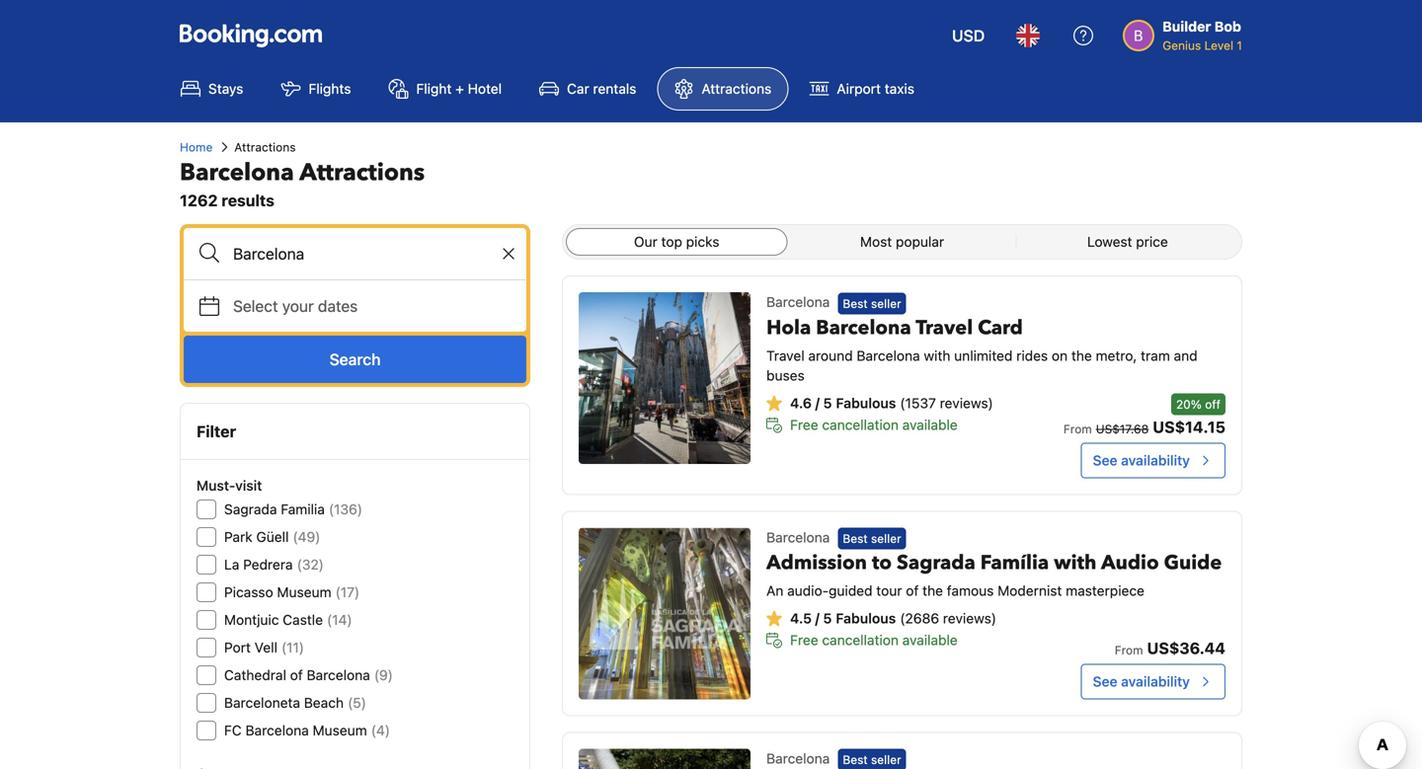 Task type: locate. For each thing, give the bounding box(es) containing it.
taxis
[[885, 81, 915, 97]]

1 vertical spatial sagrada
[[897, 550, 976, 577]]

us$14.15
[[1153, 418, 1226, 436]]

our top picks
[[634, 234, 720, 250]]

with up masterpiece
[[1054, 550, 1097, 577]]

2 free from the top
[[790, 632, 819, 649]]

2 vertical spatial seller
[[871, 753, 902, 767]]

guided
[[829, 583, 873, 599]]

1 horizontal spatial from
[[1115, 643, 1144, 657]]

sagrada down the visit
[[224, 501, 277, 518]]

with
[[924, 348, 951, 364], [1054, 550, 1097, 577]]

see down the us$17.68
[[1093, 452, 1118, 469]]

(4)
[[371, 723, 390, 739]]

0 horizontal spatial sagrada
[[224, 501, 277, 518]]

tour
[[877, 583, 902, 599]]

airport taxis link
[[793, 67, 932, 111]]

us$17.68
[[1096, 422, 1149, 436]]

1 vertical spatial availability
[[1122, 674, 1190, 690]]

0 vertical spatial reviews)
[[940, 395, 994, 411]]

1 vertical spatial fabulous
[[836, 611, 896, 627]]

0 vertical spatial availability
[[1122, 452, 1190, 469]]

on
[[1052, 348, 1068, 364]]

0 vertical spatial free cancellation available
[[790, 417, 958, 433]]

reviews) right (1537
[[940, 395, 994, 411]]

availability for hola barcelona travel card
[[1122, 452, 1190, 469]]

/ for hola
[[816, 395, 820, 411]]

seller for to
[[871, 532, 902, 546]]

0 vertical spatial fabulous
[[836, 395, 896, 411]]

1 availability from the top
[[1122, 452, 1190, 469]]

attractions
[[702, 81, 772, 97], [234, 140, 296, 154], [300, 157, 425, 189]]

2 fabulous from the top
[[836, 611, 896, 627]]

from for us$17.68
[[1064, 422, 1092, 436]]

your
[[282, 297, 314, 316]]

museum up castle
[[277, 584, 332, 601]]

castle
[[283, 612, 323, 628]]

20% off
[[1177, 397, 1221, 411]]

modernist
[[998, 583, 1062, 599]]

2 horizontal spatial attractions
[[702, 81, 772, 97]]

with left unlimited
[[924, 348, 951, 364]]

0 vertical spatial available
[[903, 417, 958, 433]]

from inside from us$36.44
[[1115, 643, 1144, 657]]

1 vertical spatial available
[[903, 632, 958, 649]]

0 vertical spatial seller
[[871, 297, 902, 311]]

cancellation for to
[[822, 632, 899, 649]]

unlimited
[[955, 348, 1013, 364]]

park guell admission ticket image
[[579, 749, 751, 770]]

free cancellation available down 4.6 / 5 fabulous (1537 reviews)
[[790, 417, 958, 433]]

builder bob genius level 1
[[1163, 18, 1243, 52]]

0 vertical spatial from
[[1064, 422, 1092, 436]]

see for card
[[1093, 452, 1118, 469]]

hola
[[767, 314, 811, 342]]

1 vertical spatial seller
[[871, 532, 902, 546]]

available down (1537
[[903, 417, 958, 433]]

reviews) for travel
[[940, 395, 994, 411]]

0 vertical spatial cancellation
[[822, 417, 899, 433]]

see availability down 'from us$17.68 us$14.15'
[[1093, 452, 1190, 469]]

1 / from the top
[[816, 395, 820, 411]]

attractions link
[[657, 67, 789, 111]]

audio
[[1102, 550, 1159, 577]]

1 vertical spatial with
[[1054, 550, 1097, 577]]

attractions inside attractions link
[[702, 81, 772, 97]]

2 / from the top
[[816, 611, 820, 627]]

stays link
[[164, 67, 260, 111]]

4.6 / 5 fabulous (1537 reviews)
[[790, 395, 994, 411]]

visit
[[235, 478, 262, 494]]

/ right "4.6"
[[816, 395, 820, 411]]

2 cancellation from the top
[[822, 632, 899, 649]]

availability down from us$36.44
[[1122, 674, 1190, 690]]

1 horizontal spatial travel
[[916, 314, 973, 342]]

admission to sagrada família with audio guide image
[[579, 528, 751, 700]]

/ right the "4.5"
[[816, 611, 820, 627]]

hola barcelona travel card travel around barcelona with unlimited rides on the metro, tram and buses
[[767, 314, 1198, 384]]

(9)
[[374, 667, 393, 684]]

0 vertical spatial 5
[[823, 395, 832, 411]]

best seller for barcelona
[[843, 297, 902, 311]]

to
[[872, 550, 892, 577]]

1 cancellation from the top
[[822, 417, 899, 433]]

2 vertical spatial best seller
[[843, 753, 902, 767]]

hola barcelona travel card image
[[579, 292, 751, 464]]

0 vertical spatial see
[[1093, 452, 1118, 469]]

travel
[[916, 314, 973, 342], [767, 348, 805, 364]]

fabulous
[[836, 395, 896, 411], [836, 611, 896, 627]]

the
[[1072, 348, 1092, 364], [923, 583, 943, 599]]

0 vertical spatial sagrada
[[224, 501, 277, 518]]

1 horizontal spatial of
[[906, 583, 919, 599]]

see
[[1093, 452, 1118, 469], [1093, 674, 1118, 690]]

with inside admission to sagrada família with audio guide an audio-guided tour of the famous modernist masterpiece
[[1054, 550, 1097, 577]]

available for sagrada
[[903, 632, 958, 649]]

free cancellation available
[[790, 417, 958, 433], [790, 632, 958, 649]]

5 right "4.6"
[[823, 395, 832, 411]]

1 vertical spatial best
[[843, 532, 868, 546]]

barcelona attractions 1262 results
[[180, 157, 425, 210]]

1 horizontal spatial sagrada
[[897, 550, 976, 577]]

availability
[[1122, 452, 1190, 469], [1122, 674, 1190, 690]]

(17)
[[336, 584, 360, 601]]

0 vertical spatial see availability
[[1093, 452, 1190, 469]]

/
[[816, 395, 820, 411], [816, 611, 820, 627]]

reviews) down famous
[[943, 611, 997, 627]]

1 vertical spatial free cancellation available
[[790, 632, 958, 649]]

0 vertical spatial travel
[[916, 314, 973, 342]]

0 horizontal spatial with
[[924, 348, 951, 364]]

port vell (11)
[[224, 640, 304, 656]]

museum down "beach"
[[313, 723, 367, 739]]

1 seller from the top
[[871, 297, 902, 311]]

2 best seller from the top
[[843, 532, 902, 546]]

1 best seller from the top
[[843, 297, 902, 311]]

travel up buses
[[767, 348, 805, 364]]

1 fabulous from the top
[[836, 395, 896, 411]]

travel up unlimited
[[916, 314, 973, 342]]

1 vertical spatial see
[[1093, 674, 1118, 690]]

1 vertical spatial reviews)
[[943, 611, 997, 627]]

20%
[[1177, 397, 1202, 411]]

free down the "4.5"
[[790, 632, 819, 649]]

select your dates
[[233, 297, 358, 316]]

1 vertical spatial the
[[923, 583, 943, 599]]

1 horizontal spatial the
[[1072, 348, 1092, 364]]

0 horizontal spatial the
[[923, 583, 943, 599]]

attractions inside barcelona attractions 1262 results
[[300, 157, 425, 189]]

fc barcelona museum (4)
[[224, 723, 390, 739]]

from us$17.68 us$14.15
[[1064, 418, 1226, 436]]

guide
[[1164, 550, 1222, 577]]

free down "4.6"
[[790, 417, 819, 433]]

see for família
[[1093, 674, 1118, 690]]

fabulous down the 'guided'
[[836, 611, 896, 627]]

0 vertical spatial /
[[816, 395, 820, 411]]

1 5 from the top
[[823, 395, 832, 411]]

cathedral of barcelona (9)
[[224, 667, 393, 684]]

car rentals link
[[523, 67, 653, 111]]

1 vertical spatial from
[[1115, 643, 1144, 657]]

1 horizontal spatial with
[[1054, 550, 1097, 577]]

/ for admission
[[816, 611, 820, 627]]

2 availability from the top
[[1122, 674, 1190, 690]]

from inside 'from us$17.68 us$14.15'
[[1064, 422, 1092, 436]]

2 see from the top
[[1093, 674, 1118, 690]]

cancellation down 4.6 / 5 fabulous (1537 reviews)
[[822, 417, 899, 433]]

2 best from the top
[[843, 532, 868, 546]]

1 vertical spatial cancellation
[[822, 632, 899, 649]]

fabulous for barcelona
[[836, 395, 896, 411]]

5 for hola
[[823, 395, 832, 411]]

search
[[330, 350, 381, 369]]

2 vertical spatial attractions
[[300, 157, 425, 189]]

5 right the "4.5"
[[823, 611, 832, 627]]

1 free cancellation available from the top
[[790, 417, 958, 433]]

see down from us$36.44
[[1093, 674, 1118, 690]]

see availability down from us$36.44
[[1093, 674, 1190, 690]]

reviews)
[[940, 395, 994, 411], [943, 611, 997, 627]]

sagrada
[[224, 501, 277, 518], [897, 550, 976, 577]]

1 vertical spatial free
[[790, 632, 819, 649]]

fabulous left (1537
[[836, 395, 896, 411]]

seller for barcelona
[[871, 297, 902, 311]]

barceloneta
[[224, 695, 300, 711]]

flight + hotel link
[[372, 67, 519, 111]]

seller
[[871, 297, 902, 311], [871, 532, 902, 546], [871, 753, 902, 767]]

2 available from the top
[[903, 632, 958, 649]]

builder
[[1163, 18, 1212, 35]]

3 best seller from the top
[[843, 753, 902, 767]]

2 free cancellation available from the top
[[790, 632, 958, 649]]

price
[[1136, 234, 1168, 250]]

from left the us$17.68
[[1064, 422, 1092, 436]]

2 see availability from the top
[[1093, 674, 1190, 690]]

1 vertical spatial best seller
[[843, 532, 902, 546]]

0 horizontal spatial from
[[1064, 422, 1092, 436]]

barcelona inside barcelona attractions 1262 results
[[180, 157, 294, 189]]

1 see availability from the top
[[1093, 452, 1190, 469]]

1 vertical spatial travel
[[767, 348, 805, 364]]

sagrada up famous
[[897, 550, 976, 577]]

must-
[[197, 478, 235, 494]]

1 vertical spatial /
[[816, 611, 820, 627]]

3 best from the top
[[843, 753, 868, 767]]

0 vertical spatial free
[[790, 417, 819, 433]]

available for travel
[[903, 417, 958, 433]]

0 vertical spatial the
[[1072, 348, 1092, 364]]

2 5 from the top
[[823, 611, 832, 627]]

família
[[981, 550, 1049, 577]]

2 vertical spatial best
[[843, 753, 868, 767]]

barcelona
[[180, 157, 294, 189], [767, 294, 830, 310], [816, 314, 912, 342], [857, 348, 920, 364], [767, 529, 830, 546], [307, 667, 370, 684], [246, 723, 309, 739], [767, 751, 830, 767]]

1 best from the top
[[843, 297, 868, 311]]

free cancellation available down '4.5 / 5 fabulous (2686 reviews)'
[[790, 632, 958, 649]]

1 see from the top
[[1093, 452, 1118, 469]]

(1537
[[900, 395, 936, 411]]

best seller
[[843, 297, 902, 311], [843, 532, 902, 546], [843, 753, 902, 767]]

lowest
[[1088, 234, 1133, 250]]

vell
[[255, 640, 278, 656]]

cancellation down '4.5 / 5 fabulous (2686 reviews)'
[[822, 632, 899, 649]]

1 vertical spatial 5
[[823, 611, 832, 627]]

picasso
[[224, 584, 273, 601]]

best for barcelona
[[843, 297, 868, 311]]

(2686
[[900, 611, 940, 627]]

of right tour
[[906, 583, 919, 599]]

tram
[[1141, 348, 1171, 364]]

0 vertical spatial attractions
[[702, 81, 772, 97]]

of up "barceloneta beach (5)"
[[290, 667, 303, 684]]

0 horizontal spatial attractions
[[234, 140, 296, 154]]

0 vertical spatial with
[[924, 348, 951, 364]]

free for hola
[[790, 417, 819, 433]]

best
[[843, 297, 868, 311], [843, 532, 868, 546], [843, 753, 868, 767]]

1 vertical spatial see availability
[[1093, 674, 1190, 690]]

pedrera
[[243, 557, 293, 573]]

flights link
[[264, 67, 368, 111]]

availability down 'from us$17.68 us$14.15'
[[1122, 452, 1190, 469]]

dates
[[318, 297, 358, 316]]

1 vertical spatial attractions
[[234, 140, 296, 154]]

an
[[767, 583, 784, 599]]

0 vertical spatial best seller
[[843, 297, 902, 311]]

1 available from the top
[[903, 417, 958, 433]]

masterpiece
[[1066, 583, 1145, 599]]

free for admission
[[790, 632, 819, 649]]

from left us$36.44
[[1115, 643, 1144, 657]]

around
[[809, 348, 853, 364]]

top
[[662, 234, 683, 250]]

1 vertical spatial of
[[290, 667, 303, 684]]

1 horizontal spatial attractions
[[300, 157, 425, 189]]

off
[[1205, 397, 1221, 411]]

0 vertical spatial best
[[843, 297, 868, 311]]

available down (2686
[[903, 632, 958, 649]]

0 vertical spatial of
[[906, 583, 919, 599]]

2 seller from the top
[[871, 532, 902, 546]]

the up (2686
[[923, 583, 943, 599]]

1 free from the top
[[790, 417, 819, 433]]

the right on
[[1072, 348, 1092, 364]]

0 horizontal spatial travel
[[767, 348, 805, 364]]



Task type: describe. For each thing, give the bounding box(es) containing it.
4.5 / 5 fabulous (2686 reviews)
[[790, 611, 997, 627]]

availability for admission to sagrada família with audio guide
[[1122, 674, 1190, 690]]

usd
[[952, 26, 985, 45]]

flight + hotel
[[416, 81, 502, 97]]

picks
[[686, 234, 720, 250]]

results
[[222, 191, 275, 210]]

0 horizontal spatial of
[[290, 667, 303, 684]]

sagrada familia (136)
[[224, 501, 363, 518]]

flight
[[416, 81, 452, 97]]

port
[[224, 640, 251, 656]]

beach
[[304, 695, 344, 711]]

cancellation for barcelona
[[822, 417, 899, 433]]

cathedral
[[224, 667, 286, 684]]

(136)
[[329, 501, 363, 518]]

Where are you going? search field
[[184, 228, 527, 280]]

must-visit
[[197, 478, 262, 494]]

park güell (49)
[[224, 529, 321, 545]]

admission
[[767, 550, 867, 577]]

la
[[224, 557, 239, 573]]

the inside admission to sagrada família with audio guide an audio-guided tour of the famous modernist masterpiece
[[923, 583, 943, 599]]

hotel
[[468, 81, 502, 97]]

güell
[[256, 529, 289, 545]]

1
[[1237, 39, 1243, 52]]

popular
[[896, 234, 945, 250]]

bob
[[1215, 18, 1242, 35]]

our
[[634, 234, 658, 250]]

admission to sagrada família with audio guide an audio-guided tour of the famous modernist masterpiece
[[767, 550, 1222, 599]]

(32)
[[297, 557, 324, 573]]

+
[[456, 81, 464, 97]]

with inside "hola barcelona travel card travel around barcelona with unlimited rides on the metro, tram and buses"
[[924, 348, 951, 364]]

from us$36.44
[[1115, 639, 1226, 658]]

the inside "hola barcelona travel card travel around barcelona with unlimited rides on the metro, tram and buses"
[[1072, 348, 1092, 364]]

fc
[[224, 723, 242, 739]]

montjuic
[[224, 612, 279, 628]]

familia
[[281, 501, 325, 518]]

famous
[[947, 583, 994, 599]]

rentals
[[593, 81, 637, 97]]

(11)
[[281, 640, 304, 656]]

1262
[[180, 191, 218, 210]]

booking.com image
[[180, 24, 322, 47]]

home link
[[180, 138, 213, 156]]

free cancellation available for barcelona
[[790, 417, 958, 433]]

search button
[[184, 336, 527, 383]]

5 for admission
[[823, 611, 832, 627]]

buses
[[767, 367, 805, 384]]

card
[[978, 314, 1023, 342]]

us$36.44
[[1147, 639, 1226, 658]]

most popular
[[860, 234, 945, 250]]

filter
[[197, 422, 236, 441]]

4.6
[[790, 395, 812, 411]]

free cancellation available for to
[[790, 632, 958, 649]]

car
[[567, 81, 590, 97]]

level
[[1205, 39, 1234, 52]]

4.5
[[790, 611, 812, 627]]

from for us$36.44
[[1115, 643, 1144, 657]]

flights
[[309, 81, 351, 97]]

and
[[1174, 348, 1198, 364]]

0 vertical spatial museum
[[277, 584, 332, 601]]

1 vertical spatial museum
[[313, 723, 367, 739]]

3 seller from the top
[[871, 753, 902, 767]]

usd button
[[941, 12, 997, 59]]

your account menu builder bob genius level 1 element
[[1123, 9, 1251, 54]]

airport
[[837, 81, 881, 97]]

(49)
[[293, 529, 321, 545]]

(14)
[[327, 612, 352, 628]]

best for to
[[843, 532, 868, 546]]

rides
[[1017, 348, 1048, 364]]

lowest price
[[1088, 234, 1168, 250]]

of inside admission to sagrada família with audio guide an audio-guided tour of the famous modernist masterpiece
[[906, 583, 919, 599]]

see availability for admission to sagrada família with audio guide
[[1093, 674, 1190, 690]]

see availability for hola barcelona travel card
[[1093, 452, 1190, 469]]

most
[[860, 234, 892, 250]]

best seller for to
[[843, 532, 902, 546]]

car rentals
[[567, 81, 637, 97]]

reviews) for sagrada
[[943, 611, 997, 627]]

barceloneta beach (5)
[[224, 695, 366, 711]]

metro,
[[1096, 348, 1137, 364]]

sagrada inside admission to sagrada família with audio guide an audio-guided tour of the famous modernist masterpiece
[[897, 550, 976, 577]]

fabulous for to
[[836, 611, 896, 627]]

airport taxis
[[837, 81, 915, 97]]

montjuic castle (14)
[[224, 612, 352, 628]]



Task type: vqa. For each thing, say whether or not it's contained in the screenshot.
Copy
no



